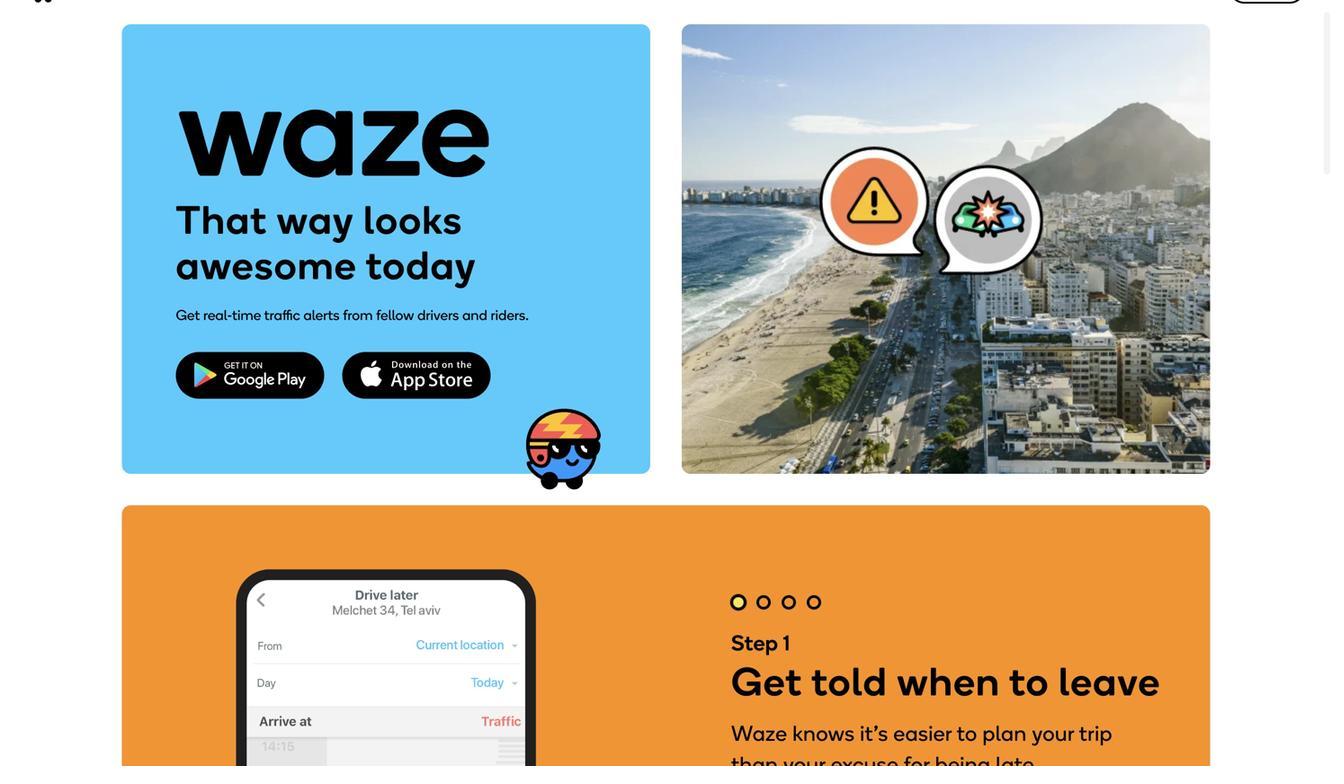 Task type: describe. For each thing, give the bounding box(es) containing it.
1
[[784, 630, 791, 656]]

easier
[[894, 721, 952, 747]]

late.
[[996, 752, 1040, 767]]

way
[[277, 196, 354, 244]]

awesome
[[176, 242, 357, 289]]

waze
[[732, 721, 788, 747]]

leave
[[1059, 658, 1161, 706]]

that way looks awesome today
[[176, 196, 477, 289]]

to inside waze knows it's easier to plan your trip than your excuse for being late.
[[957, 721, 978, 747]]

to inside step 1 get told when to leave
[[1010, 658, 1050, 706]]

trip
[[1080, 721, 1113, 747]]

real-
[[203, 307, 232, 324]]

being
[[936, 752, 991, 767]]

looks
[[364, 196, 463, 244]]

plan
[[983, 721, 1027, 747]]

a road in a city by the beach. two speech bubbles from the road show a caution sign and an accident icon image
[[682, 24, 1211, 474]]



Task type: vqa. For each thing, say whether or not it's contained in the screenshot.
No for northwest
no



Task type: locate. For each thing, give the bounding box(es) containing it.
traffic
[[264, 307, 300, 324]]

your down knows
[[784, 752, 826, 767]]

knows
[[793, 721, 855, 747]]

1 vertical spatial to
[[957, 721, 978, 747]]

that
[[176, 196, 268, 244]]

0 horizontal spatial to
[[957, 721, 978, 747]]

to up being
[[957, 721, 978, 747]]

step 1 get told when to leave
[[732, 630, 1161, 706]]

your
[[1033, 721, 1075, 747], [784, 752, 826, 767]]

get down step
[[732, 658, 803, 706]]

1 horizontal spatial your
[[1033, 721, 1075, 747]]

when
[[898, 658, 1001, 706]]

0 vertical spatial your
[[1033, 721, 1075, 747]]

it's
[[860, 721, 889, 747]]

step
[[732, 630, 779, 656]]

excuse
[[831, 752, 899, 767]]

your left trip
[[1033, 721, 1075, 747]]

and
[[463, 307, 488, 324]]

drivers
[[418, 307, 459, 324]]

get left real-
[[176, 307, 200, 324]]

told
[[812, 658, 888, 706]]

0 horizontal spatial your
[[784, 752, 826, 767]]

1 horizontal spatial to
[[1010, 658, 1050, 706]]

riders.
[[491, 307, 529, 324]]

fellow
[[376, 307, 414, 324]]

time
[[232, 307, 261, 324]]

1 vertical spatial get
[[732, 658, 803, 706]]

home image
[[27, 0, 59, 3]]

for
[[904, 752, 930, 767]]

to
[[1010, 658, 1050, 706], [957, 721, 978, 747]]

0 horizontal spatial get
[[176, 307, 200, 324]]

get
[[176, 307, 200, 324], [732, 658, 803, 706]]

1 vertical spatial your
[[784, 752, 826, 767]]

waze knows it's easier to plan your trip than your excuse for being late.
[[732, 721, 1113, 767]]

today
[[366, 242, 477, 289]]

alerts
[[304, 307, 340, 324]]

get real-time traffic alerts from fellow drivers and riders.
[[176, 307, 529, 324]]

than
[[732, 752, 778, 767]]

0 vertical spatial to
[[1010, 658, 1050, 706]]

get inside step 1 get told when to leave
[[732, 658, 803, 706]]

1 horizontal spatial get
[[732, 658, 803, 706]]

0 vertical spatial get
[[176, 307, 200, 324]]

mobile phone showing waze app image
[[214, 526, 558, 767]]

to up plan
[[1010, 658, 1050, 706]]

from
[[343, 307, 373, 324]]



